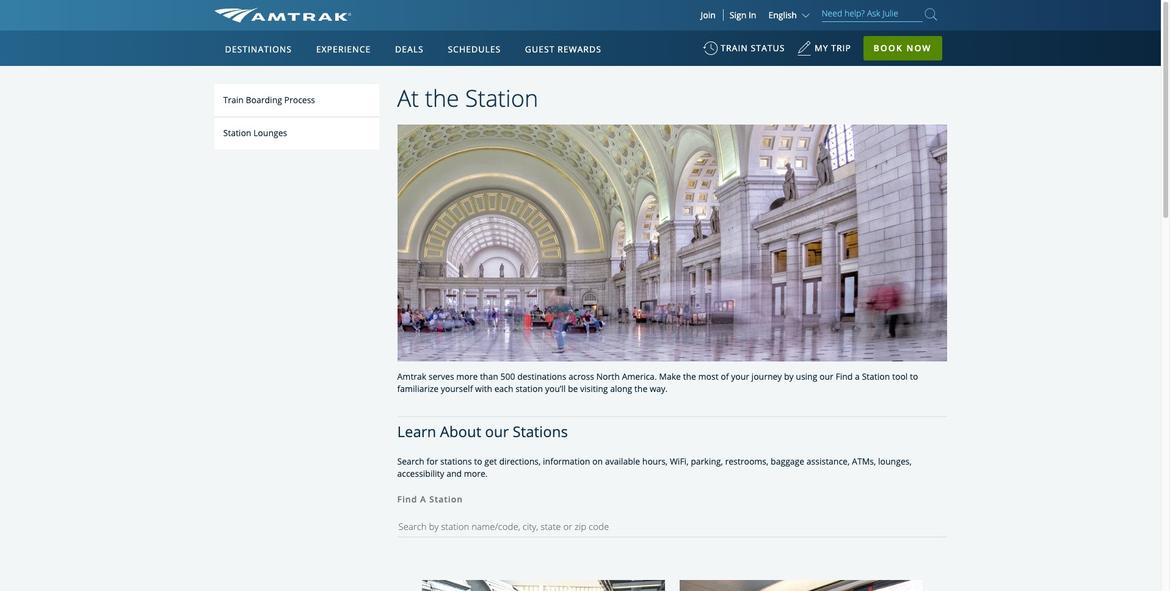 Task type: describe. For each thing, give the bounding box(es) containing it.
1 horizontal spatial the
[[635, 383, 648, 394]]

way.
[[650, 383, 668, 394]]

your
[[731, 370, 749, 382]]

deals button
[[390, 32, 429, 67]]

train boarding process link
[[214, 84, 379, 117]]

tool
[[892, 370, 908, 382]]

you'll
[[545, 383, 566, 394]]

0 horizontal spatial a
[[420, 494, 427, 505]]

0 horizontal spatial our
[[485, 421, 509, 441]]

search icon image
[[925, 6, 937, 23]]

train status link
[[703, 37, 785, 67]]

sign in
[[730, 9, 756, 21]]

using
[[796, 370, 817, 382]]

secondary navigation
[[214, 84, 397, 591]]

most
[[698, 370, 719, 382]]

sign in button
[[730, 9, 756, 21]]

book now button
[[863, 36, 942, 60]]

wifi, parking,
[[670, 456, 723, 468]]

get
[[485, 456, 497, 468]]

experience button
[[311, 32, 376, 67]]

yourself
[[441, 383, 473, 394]]

restrooms, baggage
[[725, 456, 804, 468]]

join button
[[694, 9, 724, 21]]

find inside amtrak serves more than 500 destinations across north america. make the most of your journey by using our find a station tool to familiarize yourself with each station you'll be visiting along the way.
[[836, 370, 853, 382]]

application inside banner
[[260, 102, 553, 273]]

journey
[[752, 370, 782, 382]]

station lounges link
[[214, 117, 379, 149]]

more.
[[464, 468, 488, 480]]

station lounges
[[223, 127, 287, 139]]

sign
[[730, 9, 747, 21]]

search for stations to get directions, information on available hours, wifi, parking, restrooms, baggage assistance, atms, lounges, accessibility and more.
[[397, 456, 912, 480]]

search
[[397, 456, 424, 468]]

500
[[501, 370, 515, 382]]

to inside amtrak serves more than 500 destinations across north america. make the most of your journey by using our find a station tool to familiarize yourself with each station you'll be visiting along the way.
[[910, 370, 918, 382]]

station down accessibility and
[[429, 494, 463, 505]]

north
[[596, 370, 620, 382]]

Please enter your search item search field
[[822, 6, 923, 22]]

station down schedules
[[465, 82, 538, 114]]

about
[[440, 421, 481, 441]]

with
[[475, 383, 492, 394]]

information
[[543, 456, 590, 468]]

my
[[815, 42, 829, 54]]

schedules
[[448, 43, 501, 55]]

process
[[284, 94, 315, 106]]

Please enter station name or code text field
[[397, 510, 947, 538]]

of
[[721, 370, 729, 382]]

along
[[610, 383, 632, 394]]

america.
[[622, 370, 657, 382]]

destinations
[[517, 370, 566, 382]]

station inside amtrak serves more than 500 destinations across north america. make the most of your journey by using our find a station tool to familiarize yourself with each station you'll be visiting along the way.
[[862, 370, 890, 382]]

for
[[427, 456, 438, 468]]

learn
[[397, 421, 436, 441]]

train boarding process
[[223, 94, 315, 106]]

be
[[568, 383, 578, 394]]

amtrak serves more than 500 destinations across north america. make the most of your journey by using our find a station tool to familiarize yourself with each station you'll be visiting along the way.
[[397, 370, 918, 394]]

lounges
[[254, 127, 287, 139]]

deals
[[395, 43, 424, 55]]

train status
[[721, 42, 785, 54]]

destinations
[[225, 43, 292, 55]]

amtrak image
[[214, 8, 351, 23]]

experience
[[316, 43, 371, 55]]

guest rewards button
[[520, 32, 606, 67]]

my trip button
[[797, 37, 851, 67]]

destinations button
[[220, 32, 297, 67]]



Task type: vqa. For each thing, say whether or not it's contained in the screenshot.
improvements
no



Task type: locate. For each thing, give the bounding box(es) containing it.
english button
[[769, 9, 813, 21]]

than
[[480, 370, 498, 382]]

to right tool
[[910, 370, 918, 382]]

0 vertical spatial our
[[820, 370, 834, 382]]

train
[[721, 42, 748, 54]]

2 vertical spatial the
[[635, 383, 648, 394]]

0 vertical spatial find
[[836, 370, 853, 382]]

banner containing join
[[0, 0, 1161, 282]]

find a station
[[397, 494, 463, 505]]

familiarize
[[397, 383, 439, 394]]

the right at
[[425, 82, 459, 114]]

a
[[855, 370, 860, 382], [420, 494, 427, 505]]

0 vertical spatial a
[[855, 370, 860, 382]]

the down america.
[[635, 383, 648, 394]]

the
[[425, 82, 459, 114], [683, 370, 696, 382], [635, 383, 648, 394]]

lounges,
[[878, 456, 912, 468]]

1 vertical spatial a
[[420, 494, 427, 505]]

train
[[223, 94, 244, 106]]

station
[[465, 82, 538, 114], [223, 127, 251, 139], [862, 370, 890, 382], [429, 494, 463, 505]]

1 vertical spatial the
[[683, 370, 696, 382]]

more
[[456, 370, 478, 382]]

schedules link
[[443, 31, 506, 66]]

by
[[784, 370, 794, 382]]

rewards
[[558, 43, 602, 55]]

stations
[[513, 421, 568, 441]]

stations
[[440, 456, 472, 468]]

0 vertical spatial the
[[425, 82, 459, 114]]

at the station
[[397, 82, 538, 114]]

1 horizontal spatial our
[[820, 370, 834, 382]]

station down "train"
[[223, 127, 251, 139]]

assistance,
[[807, 456, 850, 468]]

book now
[[874, 42, 932, 54]]

at
[[397, 82, 419, 114]]

the left most
[[683, 370, 696, 382]]

serves
[[429, 370, 454, 382]]

book
[[874, 42, 903, 54]]

1 vertical spatial to
[[474, 456, 482, 468]]

1 horizontal spatial to
[[910, 370, 918, 382]]

learn about our stations
[[397, 421, 568, 441]]

to up more.
[[474, 456, 482, 468]]

our up get
[[485, 421, 509, 441]]

visiting
[[580, 383, 608, 394]]

trip
[[831, 42, 851, 54]]

1 vertical spatial our
[[485, 421, 509, 441]]

status
[[751, 42, 785, 54]]

atms,
[[852, 456, 876, 468]]

2 horizontal spatial the
[[683, 370, 696, 382]]

each
[[495, 383, 513, 394]]

available hours,
[[605, 456, 668, 468]]

in
[[749, 9, 756, 21]]

0 horizontal spatial the
[[425, 82, 459, 114]]

station left tool
[[862, 370, 890, 382]]

directions,
[[499, 456, 541, 468]]

a inside amtrak serves more than 500 destinations across north america. make the most of your journey by using our find a station tool to familiarize yourself with each station you'll be visiting along the way.
[[855, 370, 860, 382]]

banner
[[0, 0, 1161, 282]]

station inside "secondary" navigation
[[223, 127, 251, 139]]

on
[[592, 456, 603, 468]]

across
[[569, 370, 594, 382]]

accessibility and
[[397, 468, 462, 480]]

join
[[701, 9, 716, 21]]

english
[[769, 9, 797, 21]]

1 vertical spatial find
[[397, 494, 417, 505]]

our inside amtrak serves more than 500 destinations across north america. make the most of your journey by using our find a station tool to familiarize yourself with each station you'll be visiting along the way.
[[820, 370, 834, 382]]

find
[[836, 370, 853, 382], [397, 494, 417, 505]]

our
[[820, 370, 834, 382], [485, 421, 509, 441]]

1 horizontal spatial a
[[855, 370, 860, 382]]

amtrak
[[397, 370, 426, 382]]

find down accessibility and
[[397, 494, 417, 505]]

find right using
[[836, 370, 853, 382]]

my trip
[[815, 42, 851, 54]]

make
[[659, 370, 681, 382]]

now
[[907, 42, 932, 54]]

to inside search for stations to get directions, information on available hours, wifi, parking, restrooms, baggage assistance, atms, lounges, accessibility and more.
[[474, 456, 482, 468]]

application
[[260, 102, 553, 273]]

1 horizontal spatial find
[[836, 370, 853, 382]]

to
[[910, 370, 918, 382], [474, 456, 482, 468]]

boarding
[[246, 94, 282, 106]]

a down accessibility and
[[420, 494, 427, 505]]

our right using
[[820, 370, 834, 382]]

0 vertical spatial to
[[910, 370, 918, 382]]

guest rewards
[[525, 43, 602, 55]]

regions map image
[[260, 102, 553, 273]]

0 horizontal spatial find
[[397, 494, 417, 505]]

0 horizontal spatial to
[[474, 456, 482, 468]]

station
[[516, 383, 543, 394]]

a left tool
[[855, 370, 860, 382]]

guest
[[525, 43, 555, 55]]



